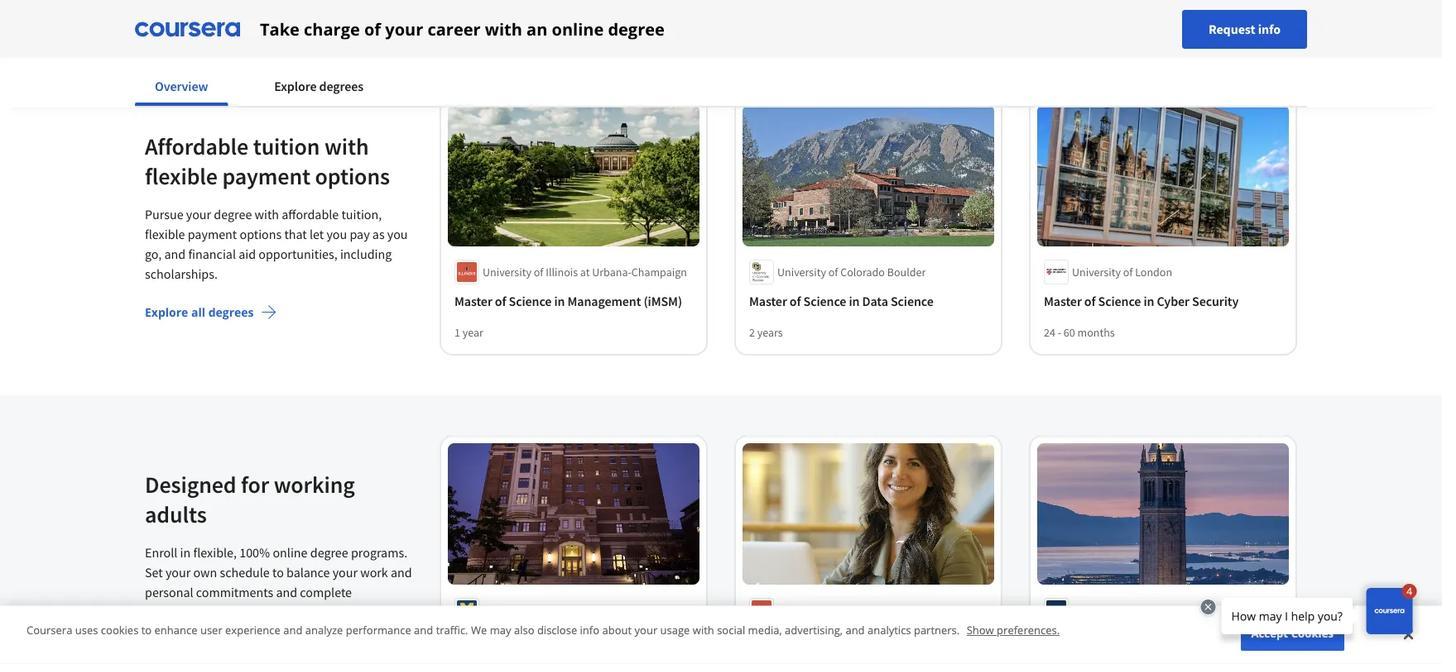 Task type: locate. For each thing, give the bounding box(es) containing it.
0 horizontal spatial online
[[273, 544, 308, 561]]

with
[[485, 18, 522, 41], [324, 132, 369, 161], [255, 206, 279, 222], [693, 623, 714, 638]]

master inside master of applied data science link
[[454, 631, 492, 648]]

options up the tuition, at the left top
[[315, 162, 390, 191]]

urbana- up analytics
[[887, 603, 926, 618]]

0 vertical spatial urbana-
[[592, 265, 631, 280]]

master left also
[[454, 631, 492, 648]]

master inside master of advanced study in engineering link
[[1044, 631, 1082, 648]]

0 horizontal spatial data
[[554, 631, 580, 648]]

2 years
[[749, 325, 783, 340]]

master inside master of science in data science link
[[749, 293, 787, 309]]

designed
[[145, 470, 236, 499]]

1 horizontal spatial degree
[[310, 544, 348, 561]]

1 vertical spatial urbana-
[[887, 603, 926, 618]]

enroll
[[145, 544, 177, 561]]

analyze
[[305, 623, 343, 638]]

2 you from the left
[[387, 226, 408, 242]]

university for master of science in cyber security
[[1072, 265, 1121, 280]]

request
[[1208, 21, 1255, 38]]

0 horizontal spatial degrees
[[208, 304, 254, 320]]

you right as
[[387, 226, 408, 242]]

0 horizontal spatial urbana-
[[592, 265, 631, 280]]

university up "master of science in cyber security"
[[1072, 265, 1121, 280]]

0 vertical spatial flexible
[[145, 162, 218, 191]]

own down flexible,
[[193, 564, 217, 581]]

master up year
[[454, 293, 492, 309]]

science down university of london
[[1098, 293, 1141, 309]]

as
[[372, 226, 385, 242]]

let
[[310, 226, 324, 242]]

1 horizontal spatial degrees
[[319, 78, 363, 94]]

of inside master of science in cyber security link
[[1084, 293, 1096, 309]]

data down michigan
[[554, 631, 580, 648]]

may
[[490, 623, 511, 638]]

0 horizontal spatial explore
[[145, 304, 188, 320]]

in down university of colorado boulder
[[849, 293, 860, 309]]

1 vertical spatial champaign
[[926, 603, 982, 618]]

analytics
[[868, 623, 911, 638]]

degree inside enroll in flexible, 100% online degree programs. set your own schedule to balance your work and personal commitments and complete coursework at your own pace.
[[310, 544, 348, 561]]

and up scholarships.
[[164, 246, 186, 262]]

university up advertising,
[[777, 603, 826, 618]]

tab list containing overview
[[135, 66, 410, 106]]

0 horizontal spatial you
[[327, 226, 347, 242]]

payment down tuition at the left top of page
[[222, 162, 310, 191]]

we
[[471, 623, 487, 638]]

of inside master of business administration (imba) link
[[790, 631, 801, 648]]

of inside master of applied data science link
[[495, 631, 506, 648]]

explore down take
[[274, 78, 317, 94]]

in right enroll
[[180, 544, 191, 561]]

science down university of colorado boulder
[[803, 293, 846, 309]]

university of california, berkeley
[[1072, 603, 1229, 618]]

1 horizontal spatial explore
[[274, 78, 317, 94]]

university of illinois at urbana-champaign
[[483, 265, 687, 280], [777, 603, 982, 618]]

champaign for (imba)
[[926, 603, 982, 618]]

master inside master of science in management (imsm) link
[[454, 293, 492, 309]]

at up master of science in management (imsm) link on the left of the page
[[580, 265, 590, 280]]

with left an
[[485, 18, 522, 41]]

2 horizontal spatial at
[[875, 603, 884, 618]]

champaign up (imsm)
[[631, 265, 687, 280]]

business
[[803, 631, 853, 648]]

online up balance
[[273, 544, 308, 561]]

an
[[527, 18, 547, 41]]

partners.
[[914, 623, 960, 638]]

university for master of business administration (imba)
[[777, 603, 826, 618]]

0 vertical spatial to
[[272, 564, 284, 581]]

1 horizontal spatial own
[[254, 604, 277, 621]]

explore degrees
[[274, 78, 363, 94]]

science for master of science in management (imsm)
[[509, 293, 552, 309]]

1 vertical spatial illinois
[[840, 603, 873, 618]]

1 vertical spatial options
[[240, 226, 282, 242]]

1 vertical spatial to
[[141, 623, 152, 638]]

1 horizontal spatial info
[[1258, 21, 1281, 38]]

illinois
[[546, 265, 578, 280], [840, 603, 873, 618]]

in left management
[[554, 293, 565, 309]]

degrees down the charge
[[319, 78, 363, 94]]

tuition
[[253, 132, 320, 161]]

in for cyber
[[1144, 293, 1154, 309]]

your
[[385, 18, 423, 41], [186, 206, 211, 222], [165, 564, 191, 581], [333, 564, 358, 581], [226, 604, 251, 621], [635, 623, 657, 638]]

to left balance
[[272, 564, 284, 581]]

flexible down 'affordable' on the left of the page
[[145, 162, 218, 191]]

with inside 'affordable tuition with flexible payment options'
[[324, 132, 369, 161]]

and inside pursue your degree with affordable tuition, flexible payment options that let you pay as you go, and financial aid opportunities, including scholarships.
[[164, 246, 186, 262]]

degrees
[[319, 78, 363, 94], [208, 304, 254, 320]]

(imsm)
[[644, 293, 682, 309]]

master up -
[[1044, 293, 1082, 309]]

master of science in management (imsm) link
[[454, 291, 693, 311]]

0 vertical spatial degrees
[[319, 78, 363, 94]]

university for master of science in data science
[[777, 265, 826, 280]]

in for management
[[554, 293, 565, 309]]

master of science in cyber security link
[[1044, 291, 1282, 311]]

1 vertical spatial info
[[580, 623, 599, 638]]

0 vertical spatial degree
[[608, 18, 665, 41]]

at
[[580, 265, 590, 280], [875, 603, 884, 618], [212, 604, 223, 621]]

1 horizontal spatial champaign
[[926, 603, 982, 618]]

master left "advanced"
[[1044, 631, 1082, 648]]

tuition,
[[341, 206, 382, 222]]

michigan
[[546, 603, 589, 618]]

1 vertical spatial online
[[273, 544, 308, 561]]

traffic.
[[436, 623, 468, 638]]

explore all degrees
[[145, 304, 254, 320]]

0 vertical spatial explore
[[274, 78, 317, 94]]

master right social
[[749, 631, 787, 648]]

including
[[340, 246, 392, 262]]

1 vertical spatial payment
[[188, 226, 237, 242]]

0 vertical spatial illinois
[[546, 265, 578, 280]]

and right work
[[391, 564, 412, 581]]

balance
[[286, 564, 330, 581]]

to inside enroll in flexible, 100% online degree programs. set your own schedule to balance your work and personal commitments and complete coursework at your own pace.
[[272, 564, 284, 581]]

master of science in cyber security
[[1044, 293, 1239, 309]]

your up personal
[[165, 564, 191, 581]]

in inside enroll in flexible, 100% online degree programs. set your own schedule to balance your work and personal commitments and complete coursework at your own pace.
[[180, 544, 191, 561]]

university up 'master of science in data science'
[[777, 265, 826, 280]]

0 horizontal spatial degree
[[214, 206, 252, 222]]

at up analytics
[[875, 603, 884, 618]]

1
[[454, 325, 460, 340]]

options up aid at the left top of the page
[[240, 226, 282, 242]]

engineering
[[1204, 631, 1271, 648]]

university of illinois at urbana-champaign up master of science in management (imsm) link on the left of the page
[[483, 265, 687, 280]]

with inside pursue your degree with affordable tuition, flexible payment options that let you pay as you go, and financial aid opportunities, including scholarships.
[[255, 206, 279, 222]]

2 horizontal spatial degree
[[608, 18, 665, 41]]

master of applied data science
[[454, 631, 626, 648]]

1 vertical spatial explore
[[145, 304, 188, 320]]

options
[[315, 162, 390, 191], [240, 226, 282, 242]]

0 vertical spatial champaign
[[631, 265, 687, 280]]

programs.
[[351, 544, 407, 561]]

0 horizontal spatial university of illinois at urbana-champaign
[[483, 265, 687, 280]]

1 horizontal spatial options
[[315, 162, 390, 191]]

charge
[[304, 18, 360, 41]]

0 horizontal spatial illinois
[[546, 265, 578, 280]]

and up pace.
[[276, 584, 297, 601]]

explore left the all in the top left of the page
[[145, 304, 188, 320]]

flexible down pursue
[[145, 226, 185, 242]]

at for administration
[[875, 603, 884, 618]]

illinois for administration
[[840, 603, 873, 618]]

0 vertical spatial payment
[[222, 162, 310, 191]]

urbana- for management
[[592, 265, 631, 280]]

online right an
[[552, 18, 604, 41]]

0 horizontal spatial own
[[193, 564, 217, 581]]

management
[[567, 293, 641, 309]]

flexible,
[[193, 544, 237, 561]]

payment up financial
[[188, 226, 237, 242]]

1 horizontal spatial data
[[862, 293, 888, 309]]

accept cookies
[[1251, 627, 1334, 641]]

boulder
[[887, 265, 926, 280]]

1 horizontal spatial to
[[272, 564, 284, 581]]

science for master of science in cyber security
[[1098, 293, 1141, 309]]

your right pursue
[[186, 206, 211, 222]]

university up may
[[483, 603, 531, 618]]

in
[[554, 293, 565, 309], [849, 293, 860, 309], [1144, 293, 1154, 309], [180, 544, 191, 561], [1191, 631, 1201, 648]]

payment inside pursue your degree with affordable tuition, flexible payment options that let you pay as you go, and financial aid opportunities, including scholarships.
[[188, 226, 237, 242]]

info
[[1258, 21, 1281, 38], [580, 623, 599, 638]]

tab list
[[135, 66, 410, 106]]

champaign up partners.
[[926, 603, 982, 618]]

overview
[[155, 78, 208, 94]]

master inside master of science in cyber security link
[[1044, 293, 1082, 309]]

degrees right the all in the top left of the page
[[208, 304, 254, 320]]

at for in
[[580, 265, 590, 280]]

info left about
[[580, 623, 599, 638]]

0 horizontal spatial at
[[212, 604, 223, 621]]

0 horizontal spatial options
[[240, 226, 282, 242]]

university of illinois at urbana-champaign up analytics
[[777, 603, 982, 618]]

0 horizontal spatial champaign
[[631, 265, 687, 280]]

info right request
[[1258, 21, 1281, 38]]

0 vertical spatial info
[[1258, 21, 1281, 38]]

explore
[[274, 78, 317, 94], [145, 304, 188, 320]]

master of business administration (imba)
[[749, 631, 978, 648]]

1 you from the left
[[327, 226, 347, 242]]

1 vertical spatial own
[[254, 604, 277, 621]]

0 vertical spatial online
[[552, 18, 604, 41]]

science left management
[[509, 293, 552, 309]]

university up "advanced"
[[1072, 603, 1121, 618]]

working
[[274, 470, 355, 499]]

master for master of business administration (imba)
[[749, 631, 787, 648]]

your right about
[[635, 623, 657, 638]]

master inside master of business administration (imba) link
[[749, 631, 787, 648]]

0 horizontal spatial to
[[141, 623, 152, 638]]

1 vertical spatial university of illinois at urbana-champaign
[[777, 603, 982, 618]]

in left cyber
[[1144, 293, 1154, 309]]

coursera uses cookies to enhance user experience and analyze performance and traffic. we may also disclose info about your usage with social media, advertising, and analytics partners. show preferences.
[[26, 623, 1060, 638]]

1 vertical spatial flexible
[[145, 226, 185, 242]]

urbana- up management
[[592, 265, 631, 280]]

1 horizontal spatial at
[[580, 265, 590, 280]]

university up master of science in management (imsm)
[[483, 265, 531, 280]]

to right cookies
[[141, 623, 152, 638]]

1 horizontal spatial urbana-
[[887, 603, 926, 618]]

data down colorado
[[862, 293, 888, 309]]

master up years
[[749, 293, 787, 309]]

1 flexible from the top
[[145, 162, 218, 191]]

1 vertical spatial degree
[[214, 206, 252, 222]]

at up the user
[[212, 604, 223, 621]]

0 vertical spatial options
[[315, 162, 390, 191]]

you right let
[[327, 226, 347, 242]]

2 flexible from the top
[[145, 226, 185, 242]]

illinois up master of science in management (imsm)
[[546, 265, 578, 280]]

1 horizontal spatial you
[[387, 226, 408, 242]]

illinois up master of business administration (imba)
[[840, 603, 873, 618]]

london
[[1135, 265, 1172, 280]]

opportunities,
[[258, 246, 337, 262]]

own up experience
[[254, 604, 277, 621]]

2 vertical spatial degree
[[310, 544, 348, 561]]

degree
[[608, 18, 665, 41], [214, 206, 252, 222], [310, 544, 348, 561]]

master for master of science in cyber security
[[1044, 293, 1082, 309]]

1 horizontal spatial illinois
[[840, 603, 873, 618]]

performance
[[346, 623, 411, 638]]

explore inside button
[[274, 78, 317, 94]]

0 vertical spatial university of illinois at urbana-champaign
[[483, 265, 687, 280]]

with left affordable
[[255, 206, 279, 222]]

master for master of advanced study in engineering
[[1044, 631, 1082, 648]]

urbana-
[[592, 265, 631, 280], [887, 603, 926, 618]]

and
[[164, 246, 186, 262], [391, 564, 412, 581], [276, 584, 297, 601], [283, 623, 302, 638], [414, 623, 433, 638], [846, 623, 865, 638]]

accept cookies button
[[1241, 617, 1344, 651]]

with right tuition at the left top of page
[[324, 132, 369, 161]]

science for master of science in data science
[[803, 293, 846, 309]]

2
[[749, 325, 755, 340]]

1 horizontal spatial university of illinois at urbana-champaign
[[777, 603, 982, 618]]

social
[[717, 623, 745, 638]]



Task type: vqa. For each thing, say whether or not it's contained in the screenshot.
leftmost 'and'
no



Task type: describe. For each thing, give the bounding box(es) containing it.
60
[[1064, 325, 1075, 340]]

designed for working adults
[[145, 470, 355, 529]]

in for data
[[849, 293, 860, 309]]

master for master of science in management (imsm)
[[454, 293, 492, 309]]

and down pace.
[[283, 623, 302, 638]]

university of colorado boulder
[[777, 265, 926, 280]]

options inside pursue your degree with affordable tuition, flexible payment options that let you pay as you go, and financial aid opportunities, including scholarships.
[[240, 226, 282, 242]]

options inside 'affordable tuition with flexible payment options'
[[315, 162, 390, 191]]

1 vertical spatial data
[[554, 631, 580, 648]]

24 - 60 months
[[1044, 325, 1115, 340]]

overview button
[[135, 66, 228, 106]]

university for master of applied data science
[[483, 603, 531, 618]]

pace.
[[280, 604, 310, 621]]

career
[[428, 18, 481, 41]]

info inside request info button
[[1258, 21, 1281, 38]]

personal
[[145, 584, 193, 601]]

your inside pursue your degree with affordable tuition, flexible payment options that let you pay as you go, and financial aid opportunities, including scholarships.
[[186, 206, 211, 222]]

university for master of advanced study in engineering
[[1072, 603, 1121, 618]]

master of science in data science link
[[749, 291, 988, 311]]

university of michigan
[[483, 603, 589, 618]]

advertising,
[[785, 623, 843, 638]]

uses
[[75, 623, 98, 638]]

show preferences. link
[[967, 623, 1060, 638]]

all
[[191, 304, 205, 320]]

months
[[1077, 325, 1115, 340]]

also
[[514, 623, 534, 638]]

accept
[[1251, 627, 1288, 641]]

financial
[[188, 246, 236, 262]]

of inside master of science in data science link
[[790, 293, 801, 309]]

1 year
[[454, 325, 483, 340]]

in right "study" in the right of the page
[[1191, 631, 1201, 648]]

science down boulder
[[891, 293, 934, 309]]

take
[[260, 18, 300, 41]]

at inside enroll in flexible, 100% online degree programs. set your own schedule to balance your work and personal commitments and complete coursework at your own pace.
[[212, 604, 223, 621]]

0 vertical spatial own
[[193, 564, 217, 581]]

and left analytics
[[846, 623, 865, 638]]

pursue your degree with affordable tuition, flexible payment options that let you pay as you go, and financial aid opportunities, including scholarships.
[[145, 206, 408, 282]]

science down michigan
[[583, 631, 626, 648]]

pursue
[[145, 206, 183, 222]]

your left career
[[385, 18, 423, 41]]

degree inside pursue your degree with affordable tuition, flexible payment options that let you pay as you go, and financial aid opportunities, including scholarships.
[[214, 206, 252, 222]]

pay
[[350, 226, 370, 242]]

master of science in data science
[[749, 293, 934, 309]]

experience
[[225, 623, 280, 638]]

request info
[[1208, 21, 1281, 38]]

set
[[145, 564, 163, 581]]

enroll in flexible, 100% online degree programs. set your own schedule to balance your work and personal commitments and complete coursework at your own pace.
[[145, 544, 412, 621]]

coursework
[[145, 604, 210, 621]]

berkeley
[[1187, 603, 1229, 618]]

coursera image
[[135, 16, 240, 43]]

schedule
[[220, 564, 270, 581]]

master of advanced study in engineering
[[1044, 631, 1271, 648]]

about
[[602, 623, 632, 638]]

colorado
[[840, 265, 885, 280]]

affordable tuition with flexible payment options
[[145, 132, 390, 191]]

work
[[360, 564, 388, 581]]

master of business administration (imba) link
[[749, 630, 988, 650]]

illinois for in
[[546, 265, 578, 280]]

take charge of your career with an online degree
[[260, 18, 665, 41]]

master for master of science in data science
[[749, 293, 787, 309]]

that
[[284, 226, 307, 242]]

champaign for management
[[631, 265, 687, 280]]

year
[[463, 325, 483, 340]]

(imba)
[[942, 631, 978, 648]]

of inside master of advanced study in engineering link
[[1084, 631, 1096, 648]]

show
[[967, 623, 994, 638]]

aid
[[239, 246, 256, 262]]

administration
[[855, 631, 939, 648]]

commitments
[[196, 584, 273, 601]]

cookies
[[1291, 627, 1334, 641]]

degrees inside button
[[319, 78, 363, 94]]

payment inside 'affordable tuition with flexible payment options'
[[222, 162, 310, 191]]

urbana- for (imba)
[[887, 603, 926, 618]]

request info button
[[1182, 10, 1307, 49]]

online inside enroll in flexible, 100% online degree programs. set your own schedule to balance your work and personal commitments and complete coursework at your own pace.
[[273, 544, 308, 561]]

of inside master of science in management (imsm) link
[[495, 293, 506, 309]]

study
[[1155, 631, 1188, 648]]

master of advanced study in engineering link
[[1044, 630, 1282, 650]]

years
[[757, 325, 783, 340]]

security
[[1192, 293, 1239, 309]]

master for master of applied data science
[[454, 631, 492, 648]]

0 horizontal spatial info
[[580, 623, 599, 638]]

0 vertical spatial data
[[862, 293, 888, 309]]

affordable
[[145, 132, 248, 161]]

cookies
[[101, 623, 139, 638]]

master of applied data science link
[[454, 630, 693, 650]]

explore for explore all degrees
[[145, 304, 188, 320]]

-
[[1058, 325, 1061, 340]]

enhance
[[154, 623, 197, 638]]

1 vertical spatial degrees
[[208, 304, 254, 320]]

master of science in management (imsm)
[[454, 293, 682, 309]]

california,
[[1135, 603, 1185, 618]]

your down commitments
[[226, 604, 251, 621]]

flexible inside 'affordable tuition with flexible payment options'
[[145, 162, 218, 191]]

university of illinois at urbana-champaign for in
[[483, 265, 687, 280]]

usage
[[660, 623, 690, 638]]

for
[[241, 470, 269, 499]]

advanced
[[1098, 631, 1153, 648]]

adults
[[145, 500, 207, 529]]

100%
[[239, 544, 270, 561]]

your up complete
[[333, 564, 358, 581]]

explore for explore degrees
[[274, 78, 317, 94]]

media,
[[748, 623, 782, 638]]

coursera
[[26, 623, 72, 638]]

affordable
[[282, 206, 339, 222]]

explore all degrees link
[[145, 304, 413, 321]]

university of illinois at urbana-champaign for administration
[[777, 603, 982, 618]]

flexible inside pursue your degree with affordable tuition, flexible payment options that let you pay as you go, and financial aid opportunities, including scholarships.
[[145, 226, 185, 242]]

go,
[[145, 246, 162, 262]]

university for master of science in management (imsm)
[[483, 265, 531, 280]]

explore degrees button
[[254, 66, 383, 106]]

cyber
[[1157, 293, 1190, 309]]

applied
[[509, 631, 552, 648]]

and left traffic.
[[414, 623, 433, 638]]

1 horizontal spatial online
[[552, 18, 604, 41]]

disclose
[[537, 623, 577, 638]]

with left social
[[693, 623, 714, 638]]

complete
[[300, 584, 352, 601]]

preferences.
[[997, 623, 1060, 638]]



